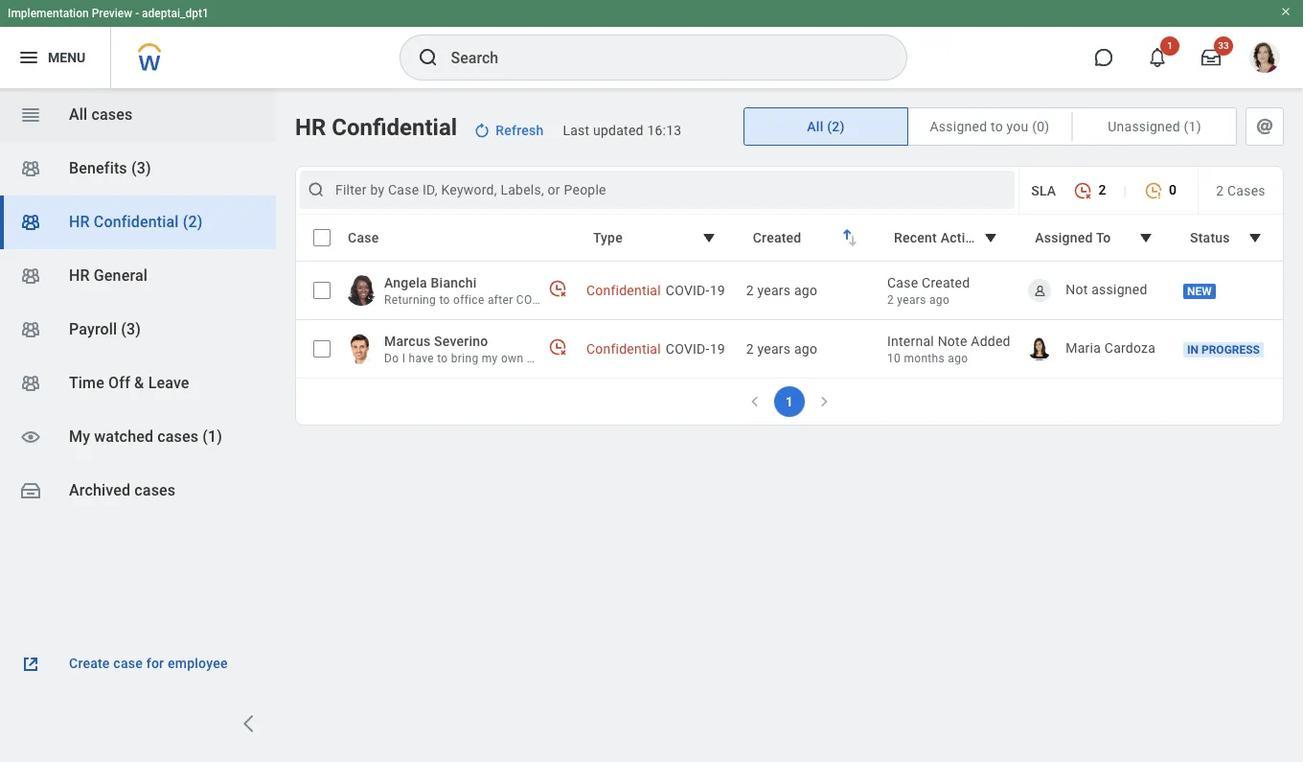 Task type: describe. For each thing, give the bounding box(es) containing it.
clock x image
[[1074, 181, 1093, 200]]

profile logan mcneil image
[[1250, 42, 1281, 77]]

all cases link
[[0, 88, 276, 142]]

watched
[[94, 428, 154, 446]]

hr confidential
[[295, 114, 457, 141]]

sort down image
[[842, 229, 865, 252]]

do i have to bring my own ppe? button
[[384, 351, 555, 366]]

(2) inside button
[[828, 119, 845, 134]]

reset image
[[473, 121, 492, 140]]

in progress
[[1188, 343, 1261, 357]]

1 vertical spatial cases
[[157, 428, 199, 446]]

(1) inside unassigned (1) button
[[1184, 119, 1202, 134]]

payroll
[[69, 320, 117, 338]]

caret down image for type
[[698, 226, 721, 249]]

ext link image
[[19, 653, 42, 676]]

chevron right image
[[238, 712, 261, 735]]

case for case
[[348, 230, 379, 245]]

Filter by Case ID, Keyword, Labels, or People text field
[[336, 180, 986, 199]]

assigned to you (0) button
[[909, 108, 1072, 145]]

leave
[[148, 374, 189, 392]]

contact card matrix manager image for time off & leave
[[19, 372, 42, 395]]

hr general link
[[0, 249, 276, 303]]

time
[[69, 374, 104, 392]]

returning to office after covid infection button
[[384, 292, 602, 308]]

cardoza
[[1105, 340, 1156, 355]]

maria cardoza
[[1066, 340, 1156, 355]]

ago inside case created 2 years ago
[[930, 293, 950, 307]]

benefits
[[69, 159, 127, 177]]

recent
[[894, 230, 938, 245]]

all (2) tab panel
[[295, 166, 1285, 426]]

all for all (2)
[[807, 119, 824, 134]]

at tag mention image
[[1254, 115, 1277, 138]]

do
[[384, 352, 399, 365]]

years for internal
[[758, 341, 791, 357]]

years inside case created 2 years ago
[[898, 293, 927, 307]]

archived cases link
[[0, 464, 276, 518]]

archived cases
[[69, 481, 176, 499]]

not assigned
[[1066, 282, 1148, 297]]

angela bianchi returning to office after covid infection
[[384, 275, 602, 307]]

payroll (3)
[[69, 320, 141, 338]]

clock exclamation image
[[1145, 181, 1164, 200]]

contact card matrix manager image for hr general
[[19, 265, 42, 288]]

sort up image
[[836, 223, 859, 246]]

33 button
[[1191, 36, 1234, 79]]

refresh
[[496, 123, 544, 138]]

new
[[1188, 285, 1212, 298]]

create case for employee link
[[19, 653, 257, 676]]

contact card matrix manager image for hr confidential (2)
[[19, 211, 42, 234]]

my
[[482, 352, 498, 365]]

create case for employee
[[69, 656, 228, 671]]

bring
[[451, 352, 479, 365]]

2 cases
[[1217, 183, 1266, 198]]

2 inside case created 2 years ago
[[888, 293, 895, 307]]

infection
[[555, 293, 602, 307]]

confidential right time to resolve - overdue image
[[587, 341, 661, 357]]

time to resolve - overdue image
[[548, 278, 567, 298]]

i
[[402, 352, 406, 365]]

covid- for internal note added
[[666, 341, 710, 357]]

cases
[[1228, 183, 1266, 198]]

benefits (3)
[[69, 159, 151, 177]]

19 for case
[[710, 283, 726, 298]]

case
[[113, 656, 143, 671]]

to
[[1097, 230, 1112, 245]]

payroll (3) link
[[0, 303, 276, 357]]

case created 2 years ago
[[888, 275, 971, 307]]

hr general
[[69, 267, 148, 285]]

close environment banner image
[[1281, 6, 1292, 17]]

inbox large image
[[1202, 48, 1221, 67]]

confidential covid-19 for severino
[[587, 341, 726, 357]]

ago down created 'button'
[[795, 283, 818, 298]]

search image for filter by case id, keyword, labels, or people text box
[[307, 180, 326, 199]]

created inside case created 2 years ago
[[922, 275, 971, 290]]

confidential left "reset" image
[[332, 114, 457, 141]]

10
[[888, 352, 901, 365]]

unassigned (1)
[[1108, 119, 1202, 134]]

chevron right small image
[[815, 392, 834, 411]]

ppe?
[[527, 352, 555, 365]]

0
[[1170, 182, 1177, 198]]

in
[[1188, 343, 1199, 357]]

contact card matrix manager image
[[19, 318, 42, 341]]

confidential down type
[[587, 283, 661, 298]]

marcus severino do i have to bring my own ppe?
[[384, 334, 555, 365]]

hr for hr confidential (2)
[[69, 213, 90, 231]]

justify image
[[17, 46, 40, 69]]

ago inside internal note added 10 months ago
[[948, 352, 969, 365]]

(1) inside my watched cases (1) link
[[203, 428, 223, 446]]

implementation
[[8, 7, 89, 20]]

assigned
[[1092, 282, 1148, 297]]

time to resolve - overdue image
[[548, 337, 567, 356]]

status button
[[1178, 220, 1280, 256]]

cases for archived cases
[[135, 481, 176, 499]]

unassigned (1) button
[[1074, 108, 1237, 145]]

all (2)
[[807, 119, 845, 134]]

assigned to button
[[1023, 220, 1171, 256]]

assigned for assigned to
[[1036, 230, 1094, 245]]

type
[[593, 230, 623, 245]]

33
[[1219, 40, 1230, 51]]

16:13
[[647, 123, 682, 138]]

&
[[134, 374, 144, 392]]

type button
[[581, 220, 733, 256]]

general
[[94, 267, 148, 285]]

grid view image
[[19, 104, 42, 127]]

create
[[69, 656, 110, 671]]

covid
[[517, 293, 551, 307]]



Task type: locate. For each thing, give the bounding box(es) containing it.
action
[[941, 230, 981, 245]]

1 vertical spatial covid-
[[666, 341, 710, 357]]

1 vertical spatial 2 years ago
[[747, 341, 818, 357]]

refresh button
[[465, 115, 555, 146]]

notifications element
[[1260, 38, 1275, 54]]

0 horizontal spatial 1
[[786, 394, 794, 409]]

1 horizontal spatial all
[[807, 119, 824, 134]]

0 horizontal spatial (2)
[[183, 213, 203, 231]]

my
[[69, 428, 90, 446]]

1 inside all (2) 'tab panel'
[[786, 394, 794, 409]]

1 vertical spatial (1)
[[203, 428, 223, 446]]

2 caret down image from the left
[[980, 226, 1003, 249]]

years up chevron left small icon
[[758, 341, 791, 357]]

0 vertical spatial assigned
[[930, 119, 988, 134]]

not
[[1066, 282, 1089, 297]]

1 vertical spatial assigned
[[1036, 230, 1094, 245]]

1 horizontal spatial search image
[[417, 46, 440, 69]]

1 button right chevron left small icon
[[775, 386, 805, 417]]

caret down image for recent action
[[980, 226, 1003, 249]]

time to resolve - overdue element for bianchi
[[548, 278, 567, 298]]

last
[[563, 123, 590, 138]]

2 confidential covid-19 from the top
[[587, 341, 726, 357]]

1 vertical spatial 19
[[710, 341, 726, 357]]

ago
[[795, 283, 818, 298], [930, 293, 950, 307], [795, 341, 818, 357], [948, 352, 969, 365]]

to inside angela bianchi returning to office after covid infection
[[439, 293, 450, 307]]

created down the recent action button
[[922, 275, 971, 290]]

hr
[[295, 114, 326, 141], [69, 213, 90, 231], [69, 267, 90, 285]]

confidential covid-19 down type button
[[587, 283, 726, 298]]

all inside button
[[807, 119, 824, 134]]

1 vertical spatial confidential covid-19
[[587, 341, 726, 357]]

recent action button
[[882, 220, 1016, 256]]

1 horizontal spatial (1)
[[1184, 119, 1202, 134]]

1 horizontal spatial 1 button
[[1137, 36, 1180, 79]]

(3) inside 'link'
[[131, 159, 151, 177]]

1 horizontal spatial (2)
[[828, 119, 845, 134]]

confidential covid-19 down infection
[[587, 341, 726, 357]]

1 covid- from the top
[[666, 283, 710, 298]]

assigned
[[930, 119, 988, 134], [1036, 230, 1094, 245]]

assigned inside tab list
[[930, 119, 988, 134]]

adeptai_dpt1
[[142, 7, 209, 20]]

0 vertical spatial case
[[348, 230, 379, 245]]

all inside list
[[69, 105, 88, 124]]

2 contact card matrix manager image from the top
[[19, 211, 42, 234]]

you
[[1007, 119, 1029, 134]]

returning
[[384, 293, 436, 307]]

bianchi
[[431, 275, 477, 290]]

confidential down the benefits (3) 'link'
[[94, 213, 179, 231]]

2 inside 'button'
[[1099, 182, 1107, 198]]

0 horizontal spatial created
[[753, 230, 802, 245]]

all for all cases
[[69, 105, 88, 124]]

contact card matrix manager image inside hr general link
[[19, 265, 42, 288]]

after
[[488, 293, 513, 307]]

0 vertical spatial search image
[[417, 46, 440, 69]]

tab list
[[744, 107, 1285, 146]]

0 horizontal spatial 1 button
[[775, 386, 805, 417]]

my watched cases (1)
[[69, 428, 223, 446]]

list containing all cases
[[0, 88, 276, 518]]

19 for internal
[[710, 341, 726, 357]]

assigned for assigned to you (0)
[[930, 119, 988, 134]]

caret down image
[[1135, 226, 1158, 249]]

2 up internal
[[888, 293, 895, 307]]

assigned to you (0)
[[930, 119, 1050, 134]]

tab list containing all (2)
[[744, 107, 1285, 146]]

case for case created 2 years ago
[[888, 275, 919, 290]]

unassigned
[[1108, 119, 1181, 134]]

hr for hr general
[[69, 267, 90, 285]]

1 vertical spatial hr
[[69, 213, 90, 231]]

1 2 years ago from the top
[[747, 283, 818, 298]]

all (2) button
[[745, 108, 908, 145]]

chevron left small image
[[746, 392, 765, 411]]

menu button
[[0, 27, 110, 88]]

created button
[[741, 220, 874, 256]]

0 vertical spatial confidential covid-19
[[587, 283, 726, 298]]

0 horizontal spatial search image
[[307, 180, 326, 199]]

added
[[971, 334, 1011, 349]]

implementation preview -   adeptai_dpt1
[[8, 7, 209, 20]]

2 time to resolve - overdue element from the top
[[548, 337, 567, 356]]

2 vertical spatial to
[[437, 352, 448, 365]]

years down created 'button'
[[758, 283, 791, 298]]

contact card matrix manager image for benefits (3)
[[19, 157, 42, 180]]

archived
[[69, 481, 131, 499]]

(3) for payroll (3)
[[121, 320, 141, 338]]

|
[[1124, 183, 1127, 198]]

time to resolve - overdue element for severino
[[548, 337, 567, 356]]

employee
[[168, 656, 228, 671]]

assigned to
[[1036, 230, 1112, 245]]

assigned left you in the right of the page
[[930, 119, 988, 134]]

0 vertical spatial 2 years ago
[[747, 283, 818, 298]]

1 inside menu banner
[[1168, 40, 1173, 51]]

1 horizontal spatial case
[[888, 275, 919, 290]]

sla
[[1032, 183, 1057, 198]]

maria
[[1066, 340, 1102, 355]]

2 covid- from the top
[[666, 341, 710, 357]]

1 vertical spatial search image
[[307, 180, 326, 199]]

to inside marcus severino do i have to bring my own ppe?
[[437, 352, 448, 365]]

1 caret down image from the left
[[698, 226, 721, 249]]

contact card matrix manager image
[[19, 157, 42, 180], [19, 211, 42, 234], [19, 265, 42, 288], [19, 372, 42, 395]]

internal
[[888, 334, 935, 349]]

0 button
[[1135, 172, 1187, 209]]

notifications large image
[[1148, 48, 1168, 67]]

(3) right payroll in the top of the page
[[121, 320, 141, 338]]

benefits (3) link
[[0, 142, 276, 196]]

visible image
[[19, 426, 42, 449]]

0 vertical spatial created
[[753, 230, 802, 245]]

time to resolve - overdue element right after
[[548, 278, 567, 298]]

2 years ago down created 'button'
[[747, 283, 818, 298]]

contact card matrix manager image inside the benefits (3) 'link'
[[19, 157, 42, 180]]

1 vertical spatial to
[[439, 293, 450, 307]]

contact card matrix manager image inside the hr confidential (2) link
[[19, 211, 42, 234]]

cases right watched
[[157, 428, 199, 446]]

last updated 16:13
[[563, 123, 682, 138]]

1 contact card matrix manager image from the top
[[19, 157, 42, 180]]

have
[[409, 352, 434, 365]]

hr for hr confidential
[[295, 114, 326, 141]]

1 time to resolve - overdue element from the top
[[548, 278, 567, 298]]

search image
[[417, 46, 440, 69], [307, 180, 326, 199]]

(0)
[[1033, 119, 1050, 134]]

2 right 'clock x' image
[[1099, 182, 1107, 198]]

angela
[[384, 275, 427, 290]]

2 years ago up chevron left small icon
[[747, 341, 818, 357]]

time off & leave link
[[0, 357, 276, 410]]

2 years ago for case
[[747, 283, 818, 298]]

cases
[[91, 105, 133, 124], [157, 428, 199, 446], [135, 481, 176, 499]]

0 vertical spatial covid-
[[666, 283, 710, 298]]

1 horizontal spatial caret down image
[[980, 226, 1003, 249]]

cases down my watched cases (1)
[[135, 481, 176, 499]]

caret down image
[[698, 226, 721, 249], [980, 226, 1003, 249], [1244, 226, 1267, 249]]

1 vertical spatial (3)
[[121, 320, 141, 338]]

1 right chevron left small icon
[[786, 394, 794, 409]]

0 vertical spatial (3)
[[131, 159, 151, 177]]

search image up hr confidential
[[417, 46, 440, 69]]

to left you in the right of the page
[[991, 119, 1004, 134]]

search image down hr confidential
[[307, 180, 326, 199]]

3 caret down image from the left
[[1244, 226, 1267, 249]]

off
[[108, 374, 130, 392]]

progress
[[1202, 343, 1261, 357]]

updated
[[593, 123, 644, 138]]

0 vertical spatial 1 button
[[1137, 36, 1180, 79]]

search image for search workday search box
[[417, 46, 440, 69]]

internal note added 10 months ago
[[888, 334, 1011, 365]]

assigned left 'to'
[[1036, 230, 1094, 245]]

1 vertical spatial (2)
[[183, 213, 203, 231]]

my watched cases (1) link
[[0, 410, 276, 464]]

1 vertical spatial created
[[922, 275, 971, 290]]

2 2 years ago from the top
[[747, 341, 818, 357]]

2 down created 'button'
[[747, 283, 754, 298]]

confidential covid-19 for bianchi
[[587, 283, 726, 298]]

4 contact card matrix manager image from the top
[[19, 372, 42, 395]]

0 horizontal spatial case
[[348, 230, 379, 245]]

ago up chevron right small "image"
[[795, 341, 818, 357]]

0 horizontal spatial assigned
[[930, 119, 988, 134]]

time to resolve - overdue element
[[548, 278, 567, 298], [548, 337, 567, 356]]

1 right notifications large icon on the top of page
[[1168, 40, 1173, 51]]

marcus
[[384, 334, 431, 349]]

covid-
[[666, 283, 710, 298], [666, 341, 710, 357]]

confidential
[[332, 114, 457, 141], [94, 213, 179, 231], [587, 283, 661, 298], [587, 341, 661, 357]]

ago up note
[[930, 293, 950, 307]]

assigned inside all (2) 'tab panel'
[[1036, 230, 1094, 245]]

status
[[1191, 230, 1231, 245]]

to
[[991, 119, 1004, 134], [439, 293, 450, 307], [437, 352, 448, 365]]

(1) right watched
[[203, 428, 223, 446]]

menu banner
[[0, 0, 1304, 88]]

0 vertical spatial (1)
[[1184, 119, 1202, 134]]

months
[[904, 352, 945, 365]]

0 vertical spatial hr
[[295, 114, 326, 141]]

1 vertical spatial 1
[[786, 394, 794, 409]]

to inside button
[[991, 119, 1004, 134]]

0 horizontal spatial (1)
[[203, 428, 223, 446]]

years for case
[[758, 283, 791, 298]]

own
[[501, 352, 524, 365]]

to right have
[[437, 352, 448, 365]]

0 vertical spatial to
[[991, 119, 1004, 134]]

1 button
[[1137, 36, 1180, 79], [775, 386, 805, 417]]

0 vertical spatial 19
[[710, 283, 726, 298]]

created inside 'button'
[[753, 230, 802, 245]]

0 horizontal spatial caret down image
[[698, 226, 721, 249]]

hr confidential (2)
[[69, 213, 203, 231]]

1 horizontal spatial assigned
[[1036, 230, 1094, 245]]

2 button
[[1065, 172, 1116, 209]]

cases for all cases
[[91, 105, 133, 124]]

2 horizontal spatial caret down image
[[1244, 226, 1267, 249]]

caret down image for status
[[1244, 226, 1267, 249]]

0 vertical spatial (2)
[[828, 119, 845, 134]]

recent action
[[894, 230, 981, 245]]

0 horizontal spatial all
[[69, 105, 88, 124]]

1 confidential covid-19 from the top
[[587, 283, 726, 298]]

(3) for benefits (3)
[[131, 159, 151, 177]]

(3) right benefits
[[131, 159, 151, 177]]

all cases
[[69, 105, 133, 124]]

0 vertical spatial cases
[[91, 105, 133, 124]]

2 left "cases"
[[1217, 183, 1225, 198]]

2 vertical spatial cases
[[135, 481, 176, 499]]

caret down image inside type button
[[698, 226, 721, 249]]

menu
[[48, 49, 86, 65]]

preview
[[92, 7, 132, 20]]

cases up the benefits (3)
[[91, 105, 133, 124]]

case inside case created 2 years ago
[[888, 275, 919, 290]]

3 contact card matrix manager image from the top
[[19, 265, 42, 288]]

contact card matrix manager image inside time off & leave link
[[19, 372, 42, 395]]

years
[[758, 283, 791, 298], [898, 293, 927, 307], [758, 341, 791, 357]]

created left sort up icon
[[753, 230, 802, 245]]

user image
[[1033, 283, 1048, 298]]

1 horizontal spatial created
[[922, 275, 971, 290]]

0 vertical spatial time to resolve - overdue element
[[548, 278, 567, 298]]

office
[[453, 293, 485, 307]]

2 up chevron left small icon
[[747, 341, 754, 357]]

ago down note
[[948, 352, 969, 365]]

covid- for case created
[[666, 283, 710, 298]]

1 button left inbox large image
[[1137, 36, 1180, 79]]

note
[[938, 334, 968, 349]]

Search Workday  search field
[[451, 36, 867, 79]]

time to resolve - overdue element right own
[[548, 337, 567, 356]]

inbox image
[[19, 479, 42, 502]]

hr confidential (2) link
[[0, 196, 276, 249]]

case
[[348, 230, 379, 245], [888, 275, 919, 290]]

2 vertical spatial hr
[[69, 267, 90, 285]]

caret down image inside status button
[[1244, 226, 1267, 249]]

2 years ago for internal
[[747, 341, 818, 357]]

2
[[1099, 182, 1107, 198], [1217, 183, 1225, 198], [747, 283, 754, 298], [888, 293, 895, 307], [747, 341, 754, 357]]

to down bianchi
[[439, 293, 450, 307]]

1 vertical spatial time to resolve - overdue element
[[548, 337, 567, 356]]

for
[[146, 656, 164, 671]]

1 horizontal spatial 1
[[1168, 40, 1173, 51]]

1 vertical spatial case
[[888, 275, 919, 290]]

filter by case id, keyword, labels, or people. type label: to find cases with specific labels applied element
[[300, 171, 1015, 209]]

list
[[0, 88, 276, 518]]

years up internal
[[898, 293, 927, 307]]

severino
[[434, 334, 488, 349]]

1 19 from the top
[[710, 283, 726, 298]]

search image inside filter by case id, keyword, labels, or people. type label: to find cases with specific labels applied element
[[307, 180, 326, 199]]

0 vertical spatial 1
[[1168, 40, 1173, 51]]

(1) right unassigned
[[1184, 119, 1202, 134]]

1 vertical spatial 1 button
[[775, 386, 805, 417]]

caret down image inside the recent action button
[[980, 226, 1003, 249]]

2 19 from the top
[[710, 341, 726, 357]]

-
[[135, 7, 139, 20]]



Task type: vqa. For each thing, say whether or not it's contained in the screenshot.
Affordable Care Act's Care
no



